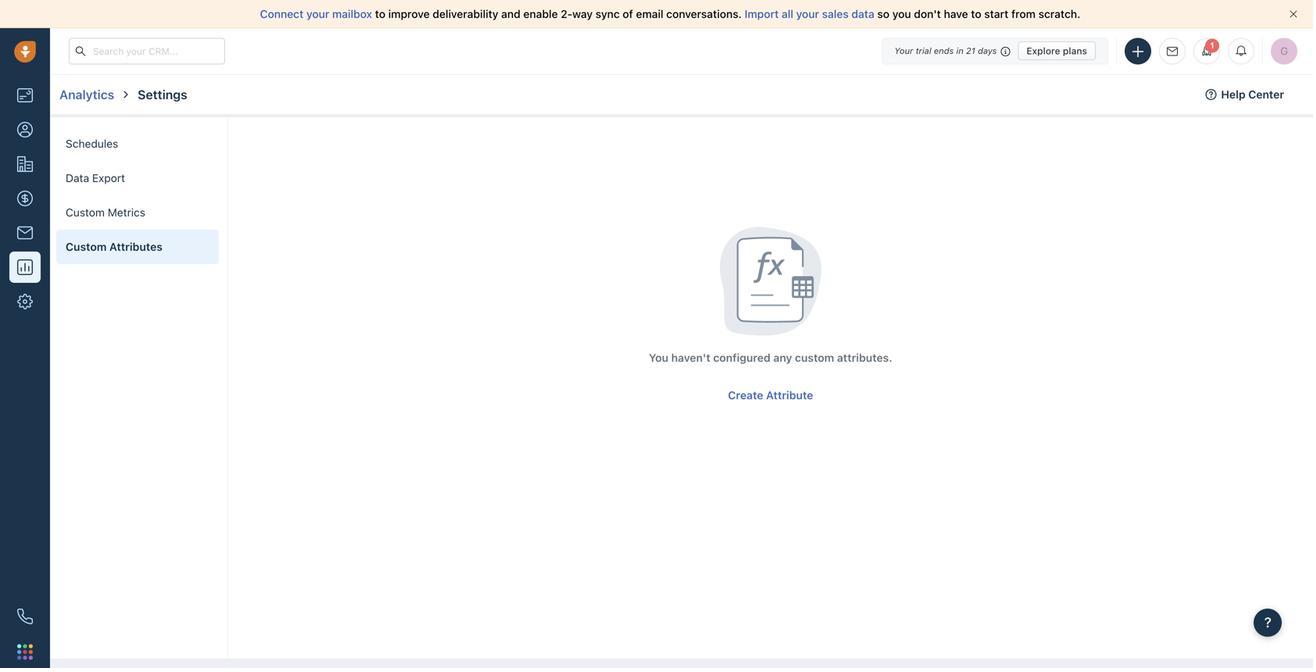 Task type: locate. For each thing, give the bounding box(es) containing it.
to
[[375, 7, 386, 20], [971, 7, 982, 20]]

so
[[878, 7, 890, 20]]

all
[[782, 7, 794, 20]]

1 horizontal spatial to
[[971, 7, 982, 20]]

explore
[[1027, 45, 1061, 56]]

to right mailbox
[[375, 7, 386, 20]]

your
[[306, 7, 329, 20], [796, 7, 819, 20]]

21
[[966, 46, 976, 56]]

connect your mailbox to improve deliverability and enable 2-way sync of email conversations. import all your sales data so you don't have to start from scratch.
[[260, 7, 1081, 20]]

days
[[978, 46, 997, 56]]

0 horizontal spatial your
[[306, 7, 329, 20]]

don't
[[914, 7, 941, 20]]

conversations.
[[666, 7, 742, 20]]

your left mailbox
[[306, 7, 329, 20]]

2 to from the left
[[971, 7, 982, 20]]

mailbox
[[332, 7, 372, 20]]

start
[[985, 7, 1009, 20]]

deliverability
[[433, 7, 499, 20]]

have
[[944, 7, 968, 20]]

1 your from the left
[[306, 7, 329, 20]]

1 link
[[1194, 38, 1220, 65]]

your right "all"
[[796, 7, 819, 20]]

phone image
[[17, 609, 33, 625]]

2-
[[561, 7, 573, 20]]

connect
[[260, 7, 304, 20]]

to left start
[[971, 7, 982, 20]]

1 horizontal spatial your
[[796, 7, 819, 20]]

freshworks switcher image
[[17, 644, 33, 660]]

0 horizontal spatial to
[[375, 7, 386, 20]]



Task type: vqa. For each thing, say whether or not it's contained in the screenshot.
the "Draft"
no



Task type: describe. For each thing, give the bounding box(es) containing it.
import all your sales data link
[[745, 7, 878, 20]]

1 to from the left
[[375, 7, 386, 20]]

ends
[[934, 46, 954, 56]]

send email image
[[1167, 46, 1178, 57]]

scratch.
[[1039, 7, 1081, 20]]

your
[[895, 46, 914, 56]]

sync
[[596, 7, 620, 20]]

and
[[501, 7, 521, 20]]

in
[[957, 46, 964, 56]]

enable
[[524, 7, 558, 20]]

data
[[852, 7, 875, 20]]

your trial ends in 21 days
[[895, 46, 997, 56]]

Search your CRM... text field
[[69, 38, 225, 65]]

import
[[745, 7, 779, 20]]

sales
[[822, 7, 849, 20]]

trial
[[916, 46, 932, 56]]

you
[[893, 7, 911, 20]]

close image
[[1290, 10, 1298, 18]]

improve
[[388, 7, 430, 20]]

from
[[1012, 7, 1036, 20]]

2 your from the left
[[796, 7, 819, 20]]

phone element
[[9, 601, 41, 633]]

of
[[623, 7, 633, 20]]

connect your mailbox link
[[260, 7, 375, 20]]

1
[[1210, 41, 1215, 50]]

explore plans
[[1027, 45, 1088, 56]]

plans
[[1063, 45, 1088, 56]]

email
[[636, 7, 664, 20]]

way
[[573, 7, 593, 20]]

explore plans link
[[1018, 41, 1096, 60]]



